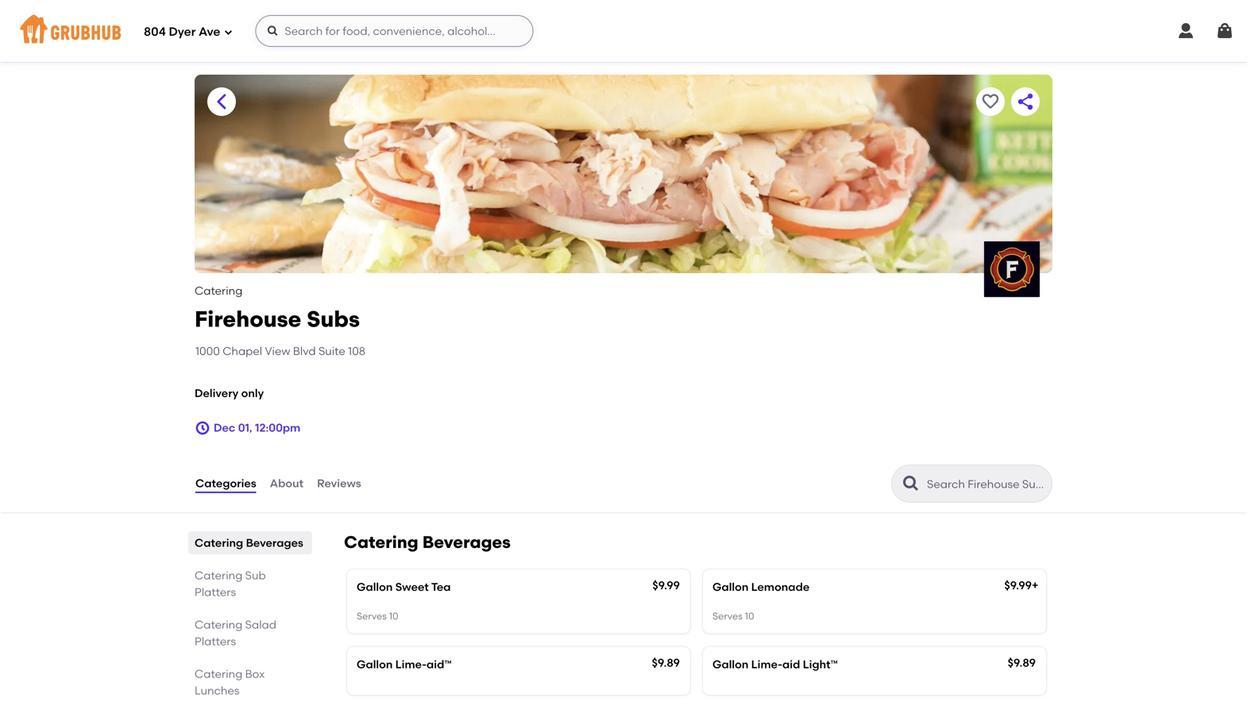 Task type: vqa. For each thing, say whether or not it's contained in the screenshot.
Catering Salad Platters 'Platters'
yes



Task type: describe. For each thing, give the bounding box(es) containing it.
reviews button
[[316, 455, 362, 513]]

$9.99 +
[[1005, 579, 1039, 592]]

12:00pm
[[255, 421, 301, 435]]

categories
[[196, 477, 256, 491]]

lime- for aid™
[[396, 658, 427, 672]]

serves 10 for sweet
[[357, 611, 399, 622]]

catering up gallon sweet tea
[[344, 532, 419, 553]]

10 for lemonade
[[745, 611, 755, 622]]

box
[[245, 667, 265, 681]]

platters for catering sub platters
[[195, 586, 236, 599]]

salad
[[245, 618, 277, 632]]

share icon image
[[1016, 92, 1036, 111]]

platters for catering salad platters
[[195, 635, 236, 648]]

$9.99 for $9.99
[[653, 579, 680, 592]]

1 horizontal spatial catering beverages
[[344, 532, 511, 553]]

804
[[144, 25, 166, 39]]

dec 01, 12:00pm button
[[195, 414, 301, 443]]

delivery only
[[195, 386, 264, 400]]

catering box lunches tab
[[195, 666, 306, 699]]

lemonade
[[752, 580, 810, 594]]

gallon lime-aid™
[[357, 658, 452, 672]]

0 horizontal spatial svg image
[[267, 25, 279, 37]]

serves for gallon lemonade
[[713, 611, 743, 622]]

delivery
[[195, 386, 239, 400]]

catering sub platters tab
[[195, 567, 306, 601]]

firehouse subs logo image
[[985, 242, 1040, 297]]

$9.89 for gallon lime-aid light™
[[1008, 656, 1036, 670]]

catering beverages inside 'tab'
[[195, 536, 304, 550]]

lunches
[[195, 684, 240, 698]]

serves for gallon sweet tea
[[357, 611, 387, 622]]

gallon lemonade
[[713, 580, 810, 594]]

+
[[1032, 579, 1039, 592]]

catering salad platters
[[195, 618, 277, 648]]

01,
[[238, 421, 252, 435]]

svg image inside dec 01, 12:00pm button
[[195, 420, 211, 436]]

about
[[270, 477, 304, 491]]

aid™
[[427, 658, 452, 672]]

serves 10 for lemonade
[[713, 611, 755, 622]]

catering sub platters
[[195, 569, 266, 599]]

gallon for gallon sweet tea
[[357, 580, 393, 594]]

Search Firehouse Subs search field
[[926, 477, 1047, 492]]

sub
[[245, 569, 266, 582]]

catering box lunches
[[195, 667, 265, 698]]

catering for catering salad platters tab
[[195, 618, 243, 632]]

$9.99 for $9.99 +
[[1005, 579, 1032, 592]]

firehouse subs
[[195, 306, 360, 332]]

firehouse
[[195, 306, 302, 332]]

catering for catering sub platters 'tab'
[[195, 569, 243, 582]]

ave
[[199, 25, 220, 39]]

categories button
[[195, 455, 257, 513]]

dec 01, 12:00pm
[[214, 421, 301, 435]]

gallon for gallon lime-aid light™
[[713, 658, 749, 672]]

save this restaurant image
[[982, 92, 1001, 111]]

beverages inside 'tab'
[[246, 536, 304, 550]]

1 horizontal spatial beverages
[[423, 532, 511, 553]]

caret left icon image
[[212, 92, 231, 111]]

gallon lime-aid light™
[[713, 658, 838, 672]]

aid
[[783, 658, 801, 672]]

gallon for gallon lime-aid™
[[357, 658, 393, 672]]

10 for sweet
[[389, 611, 399, 622]]

tea
[[431, 580, 451, 594]]

$9.89 for gallon lime-aid™
[[652, 656, 680, 670]]



Task type: locate. For each thing, give the bounding box(es) containing it.
0 horizontal spatial svg image
[[195, 420, 211, 436]]

lime- for aid
[[752, 658, 783, 672]]

subs
[[307, 306, 360, 332]]

gallon left the aid™
[[357, 658, 393, 672]]

catering inside the 'catering sub platters'
[[195, 569, 243, 582]]

serves 10 down gallon sweet tea
[[357, 611, 399, 622]]

serves 10
[[357, 611, 399, 622], [713, 611, 755, 622]]

light™
[[803, 658, 838, 672]]

serves 10 down gallon lemonade
[[713, 611, 755, 622]]

platters inside the 'catering sub platters'
[[195, 586, 236, 599]]

about button
[[269, 455, 304, 513]]

1 horizontal spatial $9.99
[[1005, 579, 1032, 592]]

2 horizontal spatial svg image
[[1177, 21, 1196, 41]]

lime-
[[396, 658, 427, 672], [752, 658, 783, 672]]

1 horizontal spatial 10
[[745, 611, 755, 622]]

1 lime- from the left
[[396, 658, 427, 672]]

catering beverages up tea on the bottom left
[[344, 532, 511, 553]]

svg image
[[1177, 21, 1196, 41], [224, 27, 233, 37], [195, 420, 211, 436]]

2 serves 10 from the left
[[713, 611, 755, 622]]

1 horizontal spatial serves
[[713, 611, 743, 622]]

10 down gallon sweet tea
[[389, 611, 399, 622]]

platters up catering salad platters on the bottom left of page
[[195, 586, 236, 599]]

10
[[389, 611, 399, 622], [745, 611, 755, 622]]

gallon
[[357, 580, 393, 594], [713, 580, 749, 594], [357, 658, 393, 672], [713, 658, 749, 672]]

platters up catering box lunches on the left
[[195, 635, 236, 648]]

gallon left sweet
[[357, 580, 393, 594]]

dyer
[[169, 25, 196, 39]]

catering left salad
[[195, 618, 243, 632]]

svg image
[[1216, 21, 1235, 41], [267, 25, 279, 37]]

platters inside catering salad platters
[[195, 635, 236, 648]]

0 horizontal spatial $9.89
[[652, 656, 680, 670]]

catering left sub
[[195, 569, 243, 582]]

blvd
[[293, 345, 316, 358]]

0 horizontal spatial lime-
[[396, 658, 427, 672]]

1 $9.99 from the left
[[653, 579, 680, 592]]

catering for catering box lunches tab
[[195, 667, 243, 681]]

lime- down sweet
[[396, 658, 427, 672]]

0 horizontal spatial serves 10
[[357, 611, 399, 622]]

1 serves 10 from the left
[[357, 611, 399, 622]]

main navigation navigation
[[0, 0, 1248, 62]]

catering inside catering salad platters
[[195, 618, 243, 632]]

catering up the 'catering sub platters'
[[195, 536, 243, 550]]

beverages up sub
[[246, 536, 304, 550]]

beverages up tea on the bottom left
[[423, 532, 511, 553]]

2 lime- from the left
[[752, 658, 783, 672]]

1 horizontal spatial svg image
[[1216, 21, 1235, 41]]

$9.99
[[653, 579, 680, 592], [1005, 579, 1032, 592]]

sweet
[[396, 580, 429, 594]]

gallon for gallon lemonade
[[713, 580, 749, 594]]

chapel
[[223, 345, 262, 358]]

catering up lunches
[[195, 667, 243, 681]]

gallon left lemonade
[[713, 580, 749, 594]]

$9.89
[[652, 656, 680, 670], [1008, 656, 1036, 670]]

catering inside catering box lunches
[[195, 667, 243, 681]]

catering beverages tab
[[195, 535, 306, 551]]

0 horizontal spatial serves
[[357, 611, 387, 622]]

804 dyer ave
[[144, 25, 220, 39]]

platters
[[195, 586, 236, 599], [195, 635, 236, 648]]

1 $9.89 from the left
[[652, 656, 680, 670]]

1000 chapel view blvd suite 108 button
[[195, 343, 366, 360]]

2 serves from the left
[[713, 611, 743, 622]]

1000 chapel view blvd suite 108
[[196, 345, 366, 358]]

2 platters from the top
[[195, 635, 236, 648]]

catering salad platters tab
[[195, 617, 306, 650]]

1 horizontal spatial lime-
[[752, 658, 783, 672]]

1 10 from the left
[[389, 611, 399, 622]]

serves
[[357, 611, 387, 622], [713, 611, 743, 622]]

108
[[348, 345, 366, 358]]

catering for catering beverages 'tab'
[[195, 536, 243, 550]]

2 10 from the left
[[745, 611, 755, 622]]

dec
[[214, 421, 236, 435]]

0 horizontal spatial catering beverages
[[195, 536, 304, 550]]

catering beverages up sub
[[195, 536, 304, 550]]

1 vertical spatial platters
[[195, 635, 236, 648]]

save this restaurant button
[[977, 87, 1005, 116]]

gallon sweet tea
[[357, 580, 451, 594]]

0 horizontal spatial $9.99
[[653, 579, 680, 592]]

gallon left aid
[[713, 658, 749, 672]]

serves down gallon lemonade
[[713, 611, 743, 622]]

only
[[241, 386, 264, 400]]

catering up firehouse
[[195, 284, 243, 298]]

1 horizontal spatial $9.89
[[1008, 656, 1036, 670]]

1 horizontal spatial serves 10
[[713, 611, 755, 622]]

beverages
[[423, 532, 511, 553], [246, 536, 304, 550]]

1 horizontal spatial svg image
[[224, 27, 233, 37]]

1 platters from the top
[[195, 586, 236, 599]]

0 horizontal spatial 10
[[389, 611, 399, 622]]

lime- left light™
[[752, 658, 783, 672]]

2 $9.99 from the left
[[1005, 579, 1032, 592]]

0 horizontal spatial beverages
[[246, 536, 304, 550]]

catering beverages
[[344, 532, 511, 553], [195, 536, 304, 550]]

10 down gallon lemonade
[[745, 611, 755, 622]]

1 serves from the left
[[357, 611, 387, 622]]

serves down gallon sweet tea
[[357, 611, 387, 622]]

view
[[265, 345, 291, 358]]

suite
[[319, 345, 346, 358]]

search icon image
[[902, 474, 921, 493]]

catering
[[195, 284, 243, 298], [344, 532, 419, 553], [195, 536, 243, 550], [195, 569, 243, 582], [195, 618, 243, 632], [195, 667, 243, 681]]

0 vertical spatial platters
[[195, 586, 236, 599]]

Search for food, convenience, alcohol... search field
[[255, 15, 534, 47]]

2 $9.89 from the left
[[1008, 656, 1036, 670]]

1000
[[196, 345, 220, 358]]

reviews
[[317, 477, 361, 491]]



